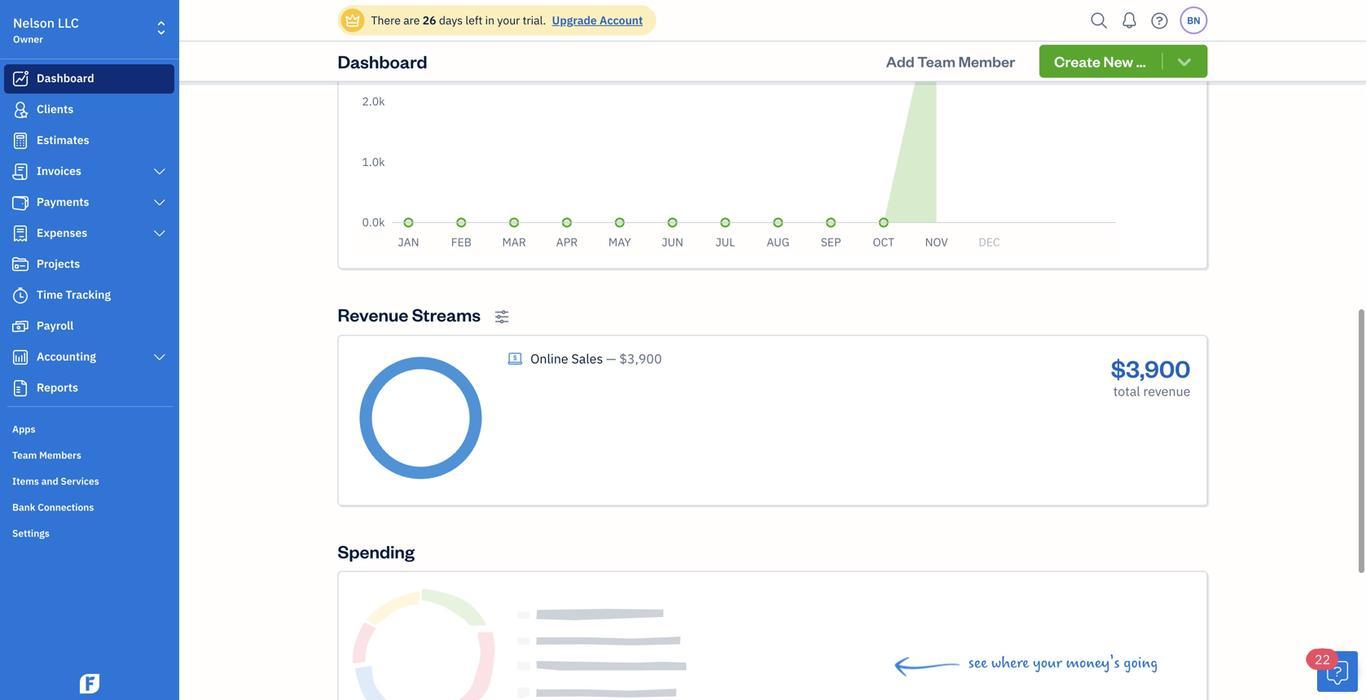 Task type: locate. For each thing, give the bounding box(es) containing it.
0 horizontal spatial team
[[12, 449, 37, 462]]

expenses link
[[4, 219, 174, 249]]

dashboard up clients
[[37, 70, 94, 86]]

0 vertical spatial chevron large down image
[[152, 165, 167, 178]]

revenue streams filters image
[[495, 310, 510, 325]]

chevron large down image inside invoices link
[[152, 165, 167, 178]]

main element
[[0, 0, 220, 701]]

0 horizontal spatial dashboard
[[37, 70, 94, 86]]

reports
[[37, 380, 78, 395]]

create new …
[[1055, 52, 1146, 71]]

0 vertical spatial your
[[497, 13, 520, 28]]

freshbooks image
[[77, 675, 103, 694]]

1 vertical spatial chevron large down image
[[152, 196, 167, 209]]

1 horizontal spatial team
[[918, 52, 956, 71]]

team members
[[12, 449, 81, 462]]

22 button
[[1307, 649, 1358, 693]]

payments link
[[4, 188, 174, 218]]

revenue streams
[[338, 303, 481, 326]]

sales
[[572, 350, 603, 367]]

add
[[886, 52, 915, 71]]

2 vertical spatial chevron large down image
[[152, 351, 167, 364]]

bank
[[12, 501, 35, 514]]

chevron large down image inside payments link
[[152, 196, 167, 209]]

1 horizontal spatial dashboard
[[338, 50, 427, 73]]

1 vertical spatial team
[[12, 449, 37, 462]]

llc
[[58, 14, 79, 31]]

see where your money's going
[[969, 655, 1158, 673]]

your
[[497, 13, 520, 28], [1033, 655, 1062, 673]]

and
[[41, 475, 58, 488]]

add team member button
[[872, 45, 1030, 78]]

expense image
[[11, 226, 30, 242]]

spending
[[338, 540, 415, 563]]

settings
[[12, 527, 50, 540]]

dashboard
[[338, 50, 427, 73], [37, 70, 94, 86]]

team right add
[[918, 52, 956, 71]]

accounting link
[[4, 343, 174, 372]]

accounting
[[37, 349, 96, 364]]

there
[[371, 13, 401, 28]]

projects link
[[4, 250, 174, 280]]

services
[[61, 475, 99, 488]]

chart image
[[11, 350, 30, 366]]

settings link
[[4, 521, 174, 545]]

invoice image
[[11, 164, 30, 180]]

your right the 'where'
[[1033, 655, 1062, 673]]

go to help image
[[1147, 9, 1173, 33]]

team members link
[[4, 442, 174, 467]]

$3,900
[[620, 350, 662, 367], [1111, 353, 1191, 384]]

nelson
[[13, 14, 55, 31]]

client image
[[11, 102, 30, 118]]

bank connections link
[[4, 495, 174, 519]]

bn button
[[1180, 7, 1208, 34]]

payroll
[[37, 318, 74, 333]]

nelson llc owner
[[13, 14, 79, 46]]

payments
[[37, 194, 89, 209]]

estimates link
[[4, 126, 174, 156]]

$3,900 total revenue
[[1111, 353, 1191, 400]]

revenue
[[338, 303, 409, 326]]

create new … button
[[1040, 45, 1208, 78]]

bn
[[1187, 14, 1201, 27]]

3 chevron large down image from the top
[[152, 351, 167, 364]]

team down apps
[[12, 449, 37, 462]]

team inside the main element
[[12, 449, 37, 462]]

create
[[1055, 52, 1101, 71]]

project image
[[11, 257, 30, 273]]

team
[[918, 52, 956, 71], [12, 449, 37, 462]]

are
[[404, 13, 420, 28]]

0 vertical spatial team
[[918, 52, 956, 71]]

dashboard inside the main element
[[37, 70, 94, 86]]

2 chevron large down image from the top
[[152, 196, 167, 209]]

crown image
[[344, 12, 361, 29]]

reports link
[[4, 374, 174, 403]]

1 horizontal spatial your
[[1033, 655, 1062, 673]]

0 horizontal spatial your
[[497, 13, 520, 28]]

chevrondown image
[[1175, 53, 1194, 70]]

team inside button
[[918, 52, 956, 71]]

dashboard down "there"
[[338, 50, 427, 73]]

1 chevron large down image from the top
[[152, 165, 167, 178]]

streams
[[412, 303, 481, 326]]

chevron large down image
[[152, 165, 167, 178], [152, 196, 167, 209], [152, 351, 167, 364]]

resource center badge image
[[1318, 652, 1358, 693]]

0 horizontal spatial $3,900
[[620, 350, 662, 367]]

your right in
[[497, 13, 520, 28]]

apps link
[[4, 416, 174, 441]]

in
[[485, 13, 495, 28]]



Task type: describe. For each thing, give the bounding box(es) containing it.
days
[[439, 13, 463, 28]]

search image
[[1087, 9, 1113, 33]]

22
[[1315, 651, 1331, 669]]

account
[[600, 13, 643, 28]]

clients link
[[4, 95, 174, 125]]

timer image
[[11, 288, 30, 304]]

upgrade
[[552, 13, 597, 28]]

time
[[37, 287, 63, 302]]

chevron large down image for accounting
[[152, 351, 167, 364]]

where
[[992, 655, 1030, 673]]

money image
[[11, 319, 30, 335]]

left
[[466, 13, 483, 28]]

expenses
[[37, 225, 87, 240]]

upgrade account link
[[549, 13, 643, 28]]

invoices link
[[4, 157, 174, 187]]

apps
[[12, 423, 35, 436]]

add team member
[[886, 52, 1016, 71]]

dashboard image
[[11, 71, 30, 87]]

items and services
[[12, 475, 99, 488]]

estimates
[[37, 132, 89, 147]]

chevron large down image
[[152, 227, 167, 240]]

owner
[[13, 33, 43, 46]]

bank connections
[[12, 501, 94, 514]]

revenue
[[1144, 383, 1191, 400]]

26
[[423, 13, 436, 28]]

going
[[1124, 655, 1158, 673]]

new
[[1104, 52, 1134, 71]]

payment image
[[11, 195, 30, 211]]

time tracking link
[[4, 281, 174, 310]]

report image
[[11, 381, 30, 397]]

money's
[[1066, 655, 1120, 673]]

time tracking
[[37, 287, 111, 302]]

payroll link
[[4, 312, 174, 341]]

—
[[606, 350, 616, 367]]

invoices
[[37, 163, 81, 178]]

connections
[[38, 501, 94, 514]]

members
[[39, 449, 81, 462]]

there are 26 days left in your trial. upgrade account
[[371, 13, 643, 28]]

total
[[1114, 383, 1141, 400]]

see
[[969, 655, 988, 673]]

dashboard link
[[4, 64, 174, 94]]

items and services link
[[4, 469, 174, 493]]

member
[[959, 52, 1016, 71]]

chevron large down image for payments
[[152, 196, 167, 209]]

online sales — $3,900
[[531, 350, 662, 367]]

items
[[12, 475, 39, 488]]

projects
[[37, 256, 80, 271]]

…
[[1137, 52, 1146, 71]]

chevron large down image for invoices
[[152, 165, 167, 178]]

online
[[531, 350, 569, 367]]

estimate image
[[11, 133, 30, 149]]

1 horizontal spatial $3,900
[[1111, 353, 1191, 384]]

1 vertical spatial your
[[1033, 655, 1062, 673]]

trial.
[[523, 13, 546, 28]]

clients
[[37, 101, 74, 117]]

notifications image
[[1117, 4, 1143, 37]]

tracking
[[66, 287, 111, 302]]



Task type: vqa. For each thing, say whether or not it's contained in the screenshot.
Out
no



